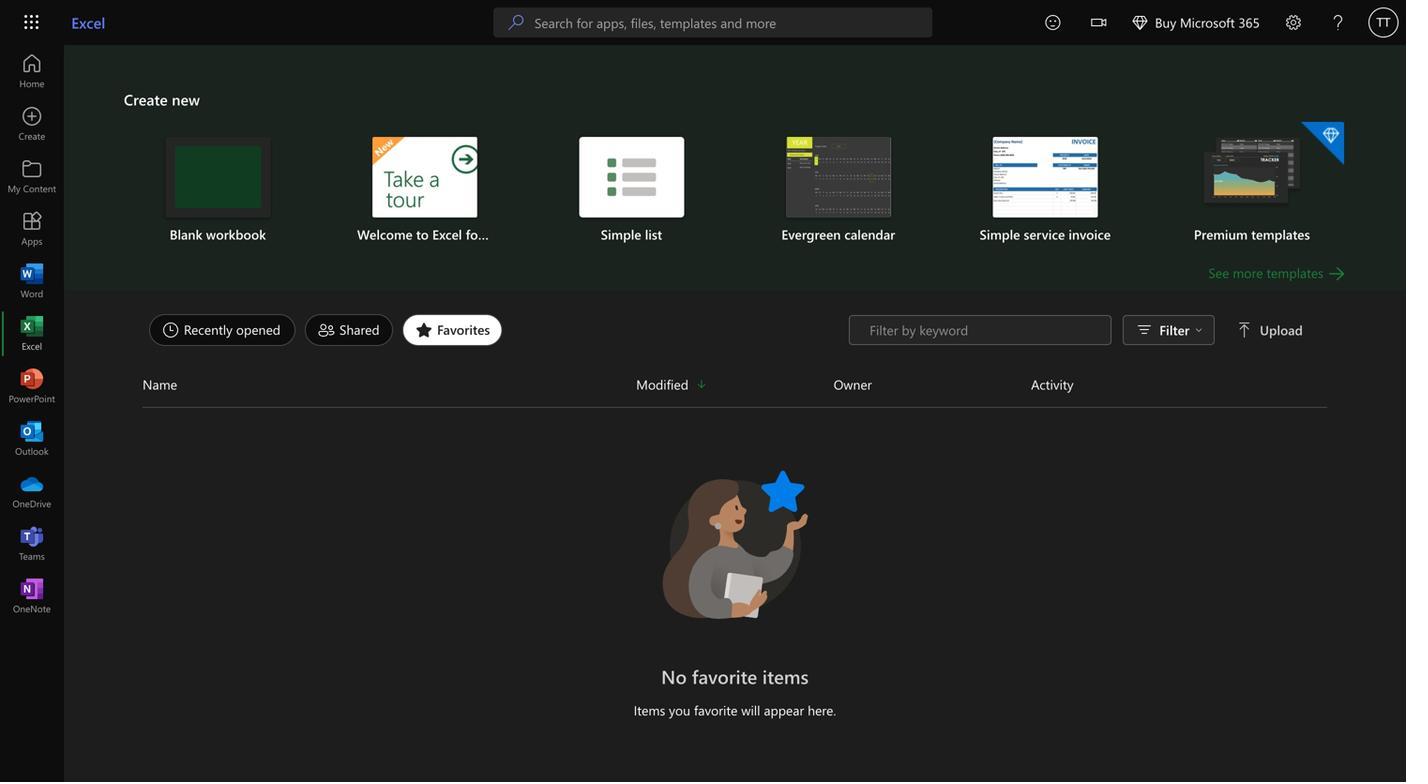 Task type: describe. For each thing, give the bounding box(es) containing it.
tab list inside no favorite items main content
[[145, 310, 849, 351]]

activity
[[1031, 376, 1074, 393]]

premium templates
[[1194, 226, 1311, 243]]

simple for simple list
[[601, 226, 642, 243]]

 buy microsoft 365
[[1133, 14, 1260, 31]]

Filter by keyword text field
[[868, 321, 1102, 340]]

no favorite items status
[[439, 664, 1031, 690]]

owner button
[[834, 370, 1031, 400]]

evergreen calendar
[[782, 226, 896, 243]]

list
[[645, 226, 662, 243]]

blank workbook element
[[126, 137, 310, 244]]

0 vertical spatial favorite
[[692, 664, 758, 689]]

service
[[1024, 226, 1065, 243]]

apps image
[[23, 220, 41, 238]]

items you favorite will appear here.
[[634, 702, 836, 719]]

outlook image
[[23, 430, 41, 449]]

simple service invoice image
[[993, 137, 1098, 218]]

excel image
[[23, 325, 41, 343]]

recently opened tab
[[145, 314, 300, 346]]

excel banner
[[0, 0, 1407, 48]]

welcome to excel for the web image
[[372, 137, 477, 218]]

items
[[763, 664, 809, 689]]

will
[[742, 702, 761, 719]]

list inside no favorite items main content
[[124, 120, 1347, 263]]

excel inside welcome to excel for the web element
[[432, 226, 462, 243]]

welcome to excel for the web element
[[333, 137, 534, 244]]

evergreen calendar image
[[786, 137, 891, 218]]

create image
[[23, 114, 41, 133]]

onedrive image
[[23, 482, 41, 501]]

 button
[[1077, 0, 1122, 48]]

buy
[[1155, 14, 1177, 31]]

premium
[[1194, 226, 1248, 243]]

premium templates image
[[1200, 137, 1305, 211]]


[[1196, 327, 1203, 334]]

tt
[[1377, 15, 1391, 30]]

status containing filter
[[849, 315, 1307, 345]]

activity, column 4 of 4 column header
[[1031, 370, 1328, 400]]

templates inside premium templates element
[[1252, 226, 1311, 243]]

favorites element
[[403, 314, 502, 346]]

simple list
[[601, 226, 662, 243]]

empty state icon image
[[651, 461, 820, 630]]

to
[[416, 226, 429, 243]]

powerpoint image
[[23, 377, 41, 396]]

filter 
[[1160, 321, 1203, 339]]

row inside no favorite items main content
[[143, 370, 1328, 408]]

365
[[1239, 14, 1260, 31]]

modified
[[636, 376, 689, 393]]

teams image
[[23, 535, 41, 554]]

no favorite items application
[[0, 45, 1407, 783]]

templates inside see more templates button
[[1267, 264, 1324, 282]]

simple service invoice
[[980, 226, 1111, 243]]

the
[[487, 226, 506, 243]]



Task type: vqa. For each thing, say whether or not it's contained in the screenshot.
Premium templates image
yes



Task type: locate. For each thing, give the bounding box(es) containing it.
simple service invoice element
[[953, 137, 1138, 244]]

1 vertical spatial favorite
[[694, 702, 738, 719]]

status
[[849, 315, 1307, 345]]

templates right more
[[1267, 264, 1324, 282]]

templates up see more templates button
[[1252, 226, 1311, 243]]

blank
[[170, 226, 203, 243]]

no favorite items main content
[[64, 45, 1407, 739]]

you
[[669, 702, 691, 719]]

1 simple from the left
[[601, 226, 642, 243]]

evergreen calendar element
[[746, 137, 931, 244]]

no
[[661, 664, 687, 689]]

favorite up items you favorite will appear here.
[[692, 664, 758, 689]]

items
[[634, 702, 666, 719]]

0 horizontal spatial excel
[[71, 12, 105, 32]]

templates
[[1252, 226, 1311, 243], [1267, 264, 1324, 282]]

1 horizontal spatial simple
[[980, 226, 1021, 243]]

simple list element
[[540, 137, 724, 244]]

tab list containing recently opened
[[145, 310, 849, 351]]

opened
[[236, 321, 281, 338]]

modified button
[[636, 370, 834, 400]]

items you favorite will appear here. status
[[439, 701, 1031, 720]]

tab list
[[145, 310, 849, 351]]

welcome
[[357, 226, 413, 243]]

1 vertical spatial templates
[[1267, 264, 1324, 282]]

list
[[124, 120, 1347, 263]]

recently opened element
[[149, 314, 296, 346]]

simple left service
[[980, 226, 1021, 243]]

simple list image
[[579, 137, 684, 218]]

my content image
[[23, 167, 41, 186]]

2 simple from the left
[[980, 226, 1021, 243]]

microsoft
[[1180, 14, 1235, 31]]


[[1092, 15, 1107, 30]]

home image
[[23, 62, 41, 81]]

row containing name
[[143, 370, 1328, 408]]

shared element
[[305, 314, 393, 346]]

see
[[1209, 264, 1230, 282]]

onenote image
[[23, 587, 41, 606]]

appear
[[764, 702, 804, 719]]

navigation
[[0, 45, 64, 623]]

premium templates element
[[1160, 122, 1345, 244]]

1 horizontal spatial excel
[[432, 226, 462, 243]]

 upload
[[1238, 321, 1303, 339]]

evergreen
[[782, 226, 841, 243]]


[[1238, 323, 1253, 338]]

name
[[143, 376, 177, 393]]

favorite left will
[[694, 702, 738, 719]]

calendar
[[845, 226, 896, 243]]

0 vertical spatial templates
[[1252, 226, 1311, 243]]

list containing blank workbook
[[124, 120, 1347, 263]]

name button
[[143, 370, 636, 400]]

row
[[143, 370, 1328, 408]]

simple for simple service invoice
[[980, 226, 1021, 243]]

for
[[466, 226, 483, 243]]

owner
[[834, 376, 872, 393]]

Search box. Suggestions appear as you type. search field
[[535, 8, 933, 38]]

no favorite items
[[661, 664, 809, 689]]

upload
[[1260, 321, 1303, 339]]

navigation inside "no favorite items" application
[[0, 45, 64, 623]]

invoice
[[1069, 226, 1111, 243]]

more
[[1233, 264, 1264, 282]]

excel inside the excel banner
[[71, 12, 105, 32]]

tt button
[[1362, 0, 1407, 45]]

favorites
[[437, 321, 490, 338]]

favorite
[[692, 664, 758, 689], [694, 702, 738, 719]]

simple left 'list'
[[601, 226, 642, 243]]

blank workbook
[[170, 226, 266, 243]]

here.
[[808, 702, 836, 719]]

create
[[124, 89, 168, 109]]

web
[[510, 226, 534, 243]]

word image
[[23, 272, 41, 291]]

recently opened
[[184, 321, 281, 338]]

shared
[[340, 321, 380, 338]]

recently
[[184, 321, 233, 338]]

filter
[[1160, 321, 1190, 339]]

simple
[[601, 226, 642, 243], [980, 226, 1021, 243]]

shared tab
[[300, 314, 398, 346]]

0 vertical spatial excel
[[71, 12, 105, 32]]

new
[[172, 89, 200, 109]]

create new
[[124, 89, 200, 109]]


[[1133, 15, 1148, 30]]

see more templates
[[1209, 264, 1324, 282]]

0 horizontal spatial simple
[[601, 226, 642, 243]]

workbook
[[206, 226, 266, 243]]

None search field
[[493, 8, 933, 38]]

see more templates button
[[1209, 263, 1347, 283]]

welcome to excel for the web
[[357, 226, 534, 243]]

1 vertical spatial excel
[[432, 226, 462, 243]]

favorites tab
[[398, 314, 507, 346]]

excel
[[71, 12, 105, 32], [432, 226, 462, 243]]

premium templates diamond image
[[1302, 122, 1345, 165]]



